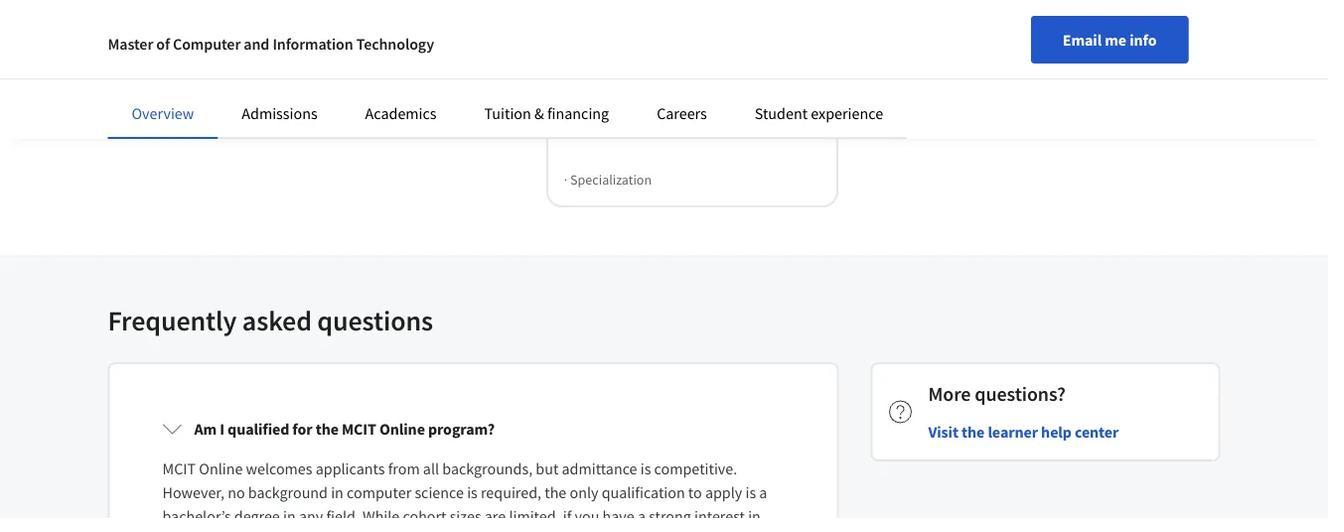 Task type: locate. For each thing, give the bounding box(es) containing it.
mcit up however,
[[162, 459, 196, 479]]

email me info
[[1063, 30, 1157, 50]]

is up sizes
[[467, 483, 478, 503]]

apply
[[705, 483, 742, 503]]

information
[[273, 34, 353, 54]]

for
[[292, 419, 312, 439]]

a
[[759, 483, 767, 503], [638, 507, 646, 519]]

master
[[108, 34, 153, 54]]

0 vertical spatial mcit
[[342, 419, 376, 439]]

required,
[[481, 483, 541, 503]]

mcit inside 'mcit online welcomes applicants from all backgrounds, but admittance is competitive. however, no background in computer science is required, the only qualification to apply is a bachelor's degree in any field. while cohort sizes are limited, if you have a strong interest'
[[162, 459, 196, 479]]

in up field.
[[331, 483, 344, 503]]

0 horizontal spatial the
[[316, 419, 339, 439]]

visit
[[928, 422, 959, 442]]

computer
[[347, 483, 411, 503]]

in
[[331, 483, 344, 503], [283, 507, 296, 519]]

0 vertical spatial online
[[379, 419, 425, 439]]

1 horizontal spatial mcit
[[342, 419, 376, 439]]

1 horizontal spatial online
[[379, 419, 425, 439]]

admissions link
[[242, 103, 317, 123]]

center
[[1075, 422, 1119, 442]]

a right 'apply'
[[759, 483, 767, 503]]

any
[[299, 507, 323, 519]]

bachelor's
[[162, 507, 231, 519]]

online inside dropdown button
[[379, 419, 425, 439]]

student experience link
[[755, 103, 883, 123]]

student
[[755, 103, 808, 123]]

1 vertical spatial online
[[199, 459, 243, 479]]

overview link
[[132, 103, 194, 123]]

0 vertical spatial a
[[759, 483, 767, 503]]

am
[[194, 419, 217, 439]]

only
[[570, 483, 598, 503]]

is right 'apply'
[[746, 483, 756, 503]]

the right visit
[[962, 422, 985, 442]]

background
[[248, 483, 328, 503]]

the
[[316, 419, 339, 439], [962, 422, 985, 442], [545, 483, 566, 503]]

tuition & financing
[[484, 103, 609, 123]]

more questions?
[[928, 382, 1066, 407]]

qualification
[[602, 483, 685, 503]]

email
[[1063, 30, 1102, 50]]

the right the for
[[316, 419, 339, 439]]

online up from
[[379, 419, 425, 439]]

the up if
[[545, 483, 566, 503]]

online
[[379, 419, 425, 439], [199, 459, 243, 479]]

i
[[220, 419, 225, 439]]

qualified
[[228, 419, 289, 439]]

sizes
[[450, 507, 481, 519]]

1 horizontal spatial the
[[545, 483, 566, 503]]

visit the learner help center link
[[928, 420, 1119, 444]]

info
[[1130, 30, 1157, 50]]

0 horizontal spatial in
[[283, 507, 296, 519]]

a down qualification
[[638, 507, 646, 519]]

1 vertical spatial mcit
[[162, 459, 196, 479]]

while
[[363, 507, 400, 519]]

in down background
[[283, 507, 296, 519]]

financing
[[547, 103, 609, 123]]

frequently asked questions
[[108, 303, 433, 338]]

0 vertical spatial in
[[331, 483, 344, 503]]

0 horizontal spatial mcit
[[162, 459, 196, 479]]

1 horizontal spatial is
[[640, 459, 651, 479]]

interest
[[694, 507, 745, 519]]

asked
[[242, 303, 312, 338]]

academics link
[[365, 103, 437, 123]]

1 vertical spatial a
[[638, 507, 646, 519]]

backgrounds,
[[442, 459, 533, 479]]

questions?
[[975, 382, 1066, 407]]

questions
[[317, 303, 433, 338]]

online inside 'mcit online welcomes applicants from all backgrounds, but admittance is competitive. however, no background in computer science is required, the only qualification to apply is a bachelor's degree in any field. while cohort sizes are limited, if you have a strong interest'
[[199, 459, 243, 479]]

mcit
[[342, 419, 376, 439], [162, 459, 196, 479]]

me
[[1105, 30, 1127, 50]]

1 horizontal spatial in
[[331, 483, 344, 503]]

frequently
[[108, 303, 237, 338]]

email me info button
[[1031, 16, 1189, 64]]

online up no
[[199, 459, 243, 479]]

you
[[575, 507, 599, 519]]

the inside 'mcit online welcomes applicants from all backgrounds, but admittance is competitive. however, no background in computer science is required, the only qualification to apply is a bachelor's degree in any field. while cohort sizes are limited, if you have a strong interest'
[[545, 483, 566, 503]]

is up qualification
[[640, 459, 651, 479]]

admissions
[[242, 103, 317, 123]]

program?
[[428, 419, 495, 439]]

is
[[640, 459, 651, 479], [467, 483, 478, 503], [746, 483, 756, 503]]

but
[[536, 459, 559, 479]]

0 horizontal spatial online
[[199, 459, 243, 479]]

welcomes
[[246, 459, 312, 479]]

mcit up applicants
[[342, 419, 376, 439]]

2 horizontal spatial is
[[746, 483, 756, 503]]

however,
[[162, 483, 224, 503]]

·
[[564, 171, 568, 189]]

specialization
[[570, 171, 652, 189]]



Task type: describe. For each thing, give the bounding box(es) containing it.
0 horizontal spatial is
[[467, 483, 478, 503]]

limited,
[[509, 507, 560, 519]]

no
[[228, 483, 245, 503]]

to
[[688, 483, 702, 503]]

learner
[[988, 422, 1038, 442]]

computer
[[173, 34, 241, 54]]

0 horizontal spatial a
[[638, 507, 646, 519]]

field.
[[326, 507, 359, 519]]

applicants
[[316, 459, 385, 479]]

master of computer and information technology
[[108, 34, 434, 54]]

am i qualified for the mcit online  program?
[[194, 419, 495, 439]]

from
[[388, 459, 420, 479]]

· specialization
[[564, 171, 652, 189]]

cohort
[[403, 507, 446, 519]]

and
[[244, 34, 269, 54]]

admittance
[[562, 459, 637, 479]]

academics
[[365, 103, 437, 123]]

mcit online welcomes applicants from all backgrounds, but admittance is competitive. however, no background in computer science is required, the only qualification to apply is a bachelor's degree in any field. while cohort sizes are limited, if you have a strong interest 
[[162, 459, 779, 519]]

careers
[[657, 103, 707, 123]]

mcit inside dropdown button
[[342, 419, 376, 439]]

competitive.
[[654, 459, 737, 479]]

student experience
[[755, 103, 883, 123]]

careers link
[[657, 103, 707, 123]]

of
[[156, 34, 170, 54]]

the inside dropdown button
[[316, 419, 339, 439]]

help
[[1041, 422, 1072, 442]]

visit the learner help center
[[928, 422, 1119, 442]]

are
[[485, 507, 506, 519]]

tuition
[[484, 103, 531, 123]]

tuition & financing link
[[484, 103, 609, 123]]

if
[[563, 507, 572, 519]]

overview
[[132, 103, 194, 123]]

degree
[[234, 507, 280, 519]]

strong
[[649, 507, 691, 519]]

1 horizontal spatial a
[[759, 483, 767, 503]]

more
[[928, 382, 971, 407]]

technology
[[356, 34, 434, 54]]

1 vertical spatial in
[[283, 507, 296, 519]]

all
[[423, 459, 439, 479]]

have
[[603, 507, 634, 519]]

&
[[534, 103, 544, 123]]

2 horizontal spatial the
[[962, 422, 985, 442]]

experience
[[811, 103, 883, 123]]

am i qualified for the mcit online  program? button
[[147, 401, 800, 457]]

science
[[415, 483, 464, 503]]



Task type: vqa. For each thing, say whether or not it's contained in the screenshot.
Community on the left top
no



